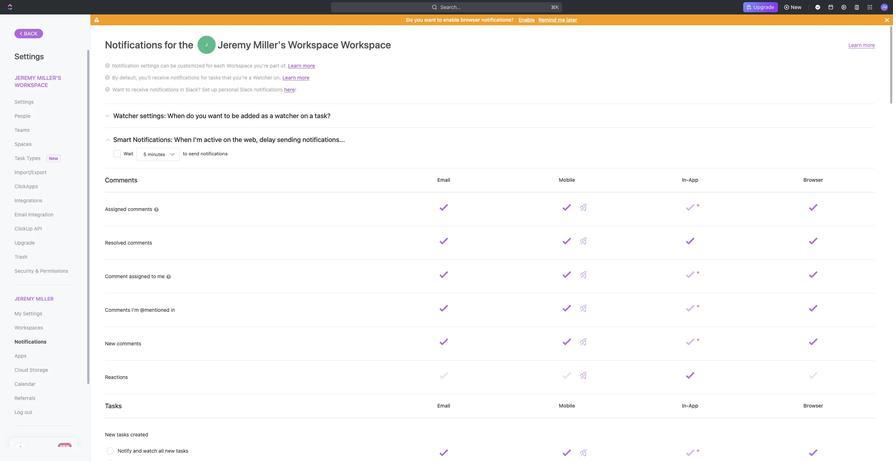 Task type: vqa. For each thing, say whether or not it's contained in the screenshot.
Email
yes



Task type: describe. For each thing, give the bounding box(es) containing it.
import/export
[[14, 169, 47, 176]]

created
[[130, 432, 148, 438]]

personal
[[219, 87, 239, 93]]

comment assigned to me
[[105, 274, 166, 280]]

active
[[204, 136, 222, 144]]

workspaces link
[[14, 322, 72, 334]]

by default, you'll receive notifications for tasks that you're a watcher on. learn more
[[112, 74, 310, 81]]

and
[[133, 448, 142, 455]]

0 horizontal spatial you
[[196, 112, 206, 120]]

email for tasks
[[436, 403, 452, 409]]

apps link
[[14, 350, 72, 363]]

do
[[406, 17, 413, 23]]

by
[[112, 75, 118, 81]]

receive inside want to receive notifications in slack? set up personal slack notifications here !
[[132, 87, 149, 93]]

later
[[567, 17, 577, 23]]

settings
[[141, 63, 159, 69]]

0 vertical spatial you
[[414, 17, 423, 23]]

calendar
[[14, 382, 35, 388]]

0 horizontal spatial in
[[171, 307, 175, 313]]

email integration
[[14, 212, 54, 218]]

want
[[112, 87, 124, 93]]

import/export link
[[14, 166, 72, 179]]

here link
[[284, 86, 295, 92]]

miller
[[36, 296, 54, 302]]

watcher inside by default, you'll receive notifications for tasks that you're a watcher on. learn more
[[253, 75, 272, 81]]

for for customized
[[206, 63, 213, 69]]

2 vertical spatial tasks
[[176, 448, 188, 455]]

do
[[186, 112, 194, 120]]

notifications...
[[303, 136, 345, 144]]

when for settings:
[[167, 112, 185, 120]]

miller's for jeremy miller's workspace workspace
[[253, 39, 286, 51]]

0 horizontal spatial the
[[179, 39, 193, 51]]

watcher settings: when do you want to be added as a watcher on a task?
[[113, 112, 331, 120]]

you're for part
[[254, 63, 268, 69]]

log
[[14, 410, 23, 416]]

browser for comments
[[802, 177, 825, 183]]

learn more
[[849, 42, 875, 48]]

0 vertical spatial upgrade
[[754, 4, 774, 10]]

notifications down you'll
[[150, 87, 179, 93]]

notifications?
[[481, 17, 514, 23]]

off image for assigned comments
[[580, 204, 587, 211]]

default,
[[120, 75, 137, 81]]

0 vertical spatial upgrade link
[[744, 2, 778, 12]]

0 horizontal spatial upgrade link
[[14, 237, 72, 249]]

1 horizontal spatial a
[[270, 112, 273, 120]]

workspace inside notification settings can be customized for each workspace you're part of. learn more
[[227, 63, 253, 69]]

notifications for notifications
[[14, 339, 47, 345]]

all
[[159, 448, 164, 455]]

teams link
[[14, 124, 72, 136]]

cloud storage
[[14, 367, 48, 374]]

back
[[24, 30, 38, 37]]

0 vertical spatial want
[[424, 17, 436, 23]]

cloud storage link
[[14, 365, 72, 377]]

security & permissions
[[14, 268, 68, 274]]

search...
[[441, 4, 461, 10]]

!
[[295, 87, 296, 93]]

back link
[[14, 29, 43, 38]]

you'll
[[139, 75, 151, 81]]

assigned comments
[[105, 206, 154, 212]]

new comments
[[105, 341, 141, 347]]

cloud
[[14, 367, 28, 374]]

new for tasks
[[105, 432, 115, 438]]

people link
[[14, 110, 72, 122]]

that
[[222, 75, 232, 81]]

notifications down active
[[201, 151, 228, 157]]

0 vertical spatial learn more link
[[849, 42, 875, 48]]

jeremy miller
[[14, 296, 54, 302]]

jeremy for jeremy miller
[[14, 296, 34, 302]]

my
[[14, 311, 22, 317]]

mobile for tasks
[[558, 403, 576, 409]]

5 off image from the top
[[580, 450, 587, 457]]

clickapps link
[[14, 181, 72, 193]]

notification
[[112, 63, 139, 69]]

0 vertical spatial for
[[165, 39, 177, 51]]

in- for comments
[[682, 177, 689, 183]]

clickup api
[[14, 226, 42, 232]]

off image for comments i'm @mentioned in
[[580, 305, 587, 312]]

spaces link
[[14, 138, 72, 151]]

on.
[[274, 75, 281, 81]]

0 vertical spatial settings
[[14, 52, 44, 61]]

email inside settings element
[[14, 212, 27, 218]]

off image for resolved comments
[[580, 238, 587, 245]]

watch
[[143, 448, 157, 455]]

out
[[25, 410, 32, 416]]

notify and watch all new tasks
[[118, 448, 188, 455]]

jm button
[[879, 1, 890, 13]]

delay
[[260, 136, 276, 144]]

smart
[[113, 136, 131, 144]]

notification settings can be customized for each workspace you're part of. learn more
[[112, 62, 315, 69]]

permissions
[[40, 268, 68, 274]]

to left enable
[[437, 17, 442, 23]]

when for notifications:
[[174, 136, 192, 144]]

up
[[211, 87, 217, 93]]

resolved
[[105, 240, 126, 246]]

0 horizontal spatial watcher
[[113, 112, 138, 120]]

notifications for the
[[105, 39, 196, 51]]

to left added
[[224, 112, 230, 120]]

clickup api link
[[14, 223, 72, 235]]

enable
[[519, 17, 535, 23]]

in-app for comments
[[681, 177, 700, 183]]

notifications for notifications for the
[[105, 39, 162, 51]]

browser
[[461, 17, 480, 23]]

learn more link for more
[[288, 62, 315, 69]]

security & permissions link
[[14, 265, 72, 278]]

app for tasks
[[689, 403, 698, 409]]

more inside notification settings can be customized for each workspace you're part of. learn more
[[303, 62, 315, 69]]

notifications down on.
[[254, 87, 283, 93]]

set
[[202, 87, 210, 93]]

resolved comments
[[105, 240, 152, 246]]

here
[[284, 86, 295, 92]]

2 horizontal spatial a
[[310, 112, 313, 120]]

comment
[[105, 274, 128, 280]]

for for notifications
[[201, 75, 207, 81]]

to left send
[[183, 151, 187, 157]]

more inside by default, you'll receive notifications for tasks that you're a watcher on. learn more
[[297, 74, 310, 81]]

slack
[[240, 87, 253, 93]]

browser for tasks
[[802, 403, 825, 409]]

miller's for jeremy miller's workspace
[[37, 75, 61, 81]]

task types
[[14, 155, 41, 161]]

workspaces
[[14, 325, 43, 331]]

to send notifications
[[182, 151, 228, 157]]

task
[[14, 155, 25, 161]]

spaces
[[14, 141, 32, 147]]

my settings link
[[14, 308, 72, 320]]

jeremy for jeremy miller's workspace
[[14, 75, 36, 81]]

1 horizontal spatial the
[[232, 136, 242, 144]]

comments for new comments
[[117, 341, 141, 347]]



Task type: locate. For each thing, give the bounding box(es) containing it.
2 in-app from the top
[[681, 403, 700, 409]]

miller's up settings link
[[37, 75, 61, 81]]

0 vertical spatial email
[[436, 177, 452, 183]]

comments
[[105, 176, 137, 184], [105, 307, 130, 313]]

notifications up notification
[[105, 39, 162, 51]]

1 vertical spatial on
[[223, 136, 231, 144]]

clickup
[[14, 226, 33, 232]]

me left later
[[558, 17, 565, 23]]

a right as
[[270, 112, 273, 120]]

1 horizontal spatial me
[[558, 17, 565, 23]]

of.
[[281, 63, 287, 69]]

tasks up notify
[[117, 432, 129, 438]]

on right the watcher
[[301, 112, 308, 120]]

0 vertical spatial watcher
[[253, 75, 272, 81]]

on right active
[[223, 136, 231, 144]]

when
[[167, 112, 185, 120], [174, 136, 192, 144]]

off image for comment assigned to me
[[580, 271, 587, 279]]

1 vertical spatial the
[[232, 136, 242, 144]]

0 vertical spatial i'm
[[193, 136, 202, 144]]

1 vertical spatial in-app
[[681, 403, 700, 409]]

learn
[[849, 42, 862, 48], [288, 62, 302, 69], [283, 74, 296, 81]]

for up want to receive notifications in slack? set up personal slack notifications here ! on the left top of the page
[[201, 75, 207, 81]]

0 vertical spatial tasks
[[209, 75, 221, 81]]

in left slack?
[[180, 87, 184, 93]]

tasks
[[209, 75, 221, 81], [117, 432, 129, 438], [176, 448, 188, 455]]

you're
[[254, 63, 268, 69], [233, 75, 247, 81]]

1 vertical spatial me
[[157, 274, 165, 280]]

settings down the back link
[[14, 52, 44, 61]]

off image for new comments
[[580, 339, 587, 346]]

0 horizontal spatial upgrade
[[14, 240, 35, 246]]

2 vertical spatial comments
[[117, 341, 141, 347]]

1 vertical spatial receive
[[132, 87, 149, 93]]

integrations
[[14, 198, 42, 204]]

4 off image from the top
[[580, 339, 587, 346]]

1 off image from the top
[[580, 204, 587, 211]]

0 vertical spatial in-
[[682, 177, 689, 183]]

0 horizontal spatial on
[[223, 136, 231, 144]]

0 vertical spatial notifications
[[105, 39, 162, 51]]

on
[[301, 112, 308, 120], [223, 136, 231, 144]]

you're inside by default, you'll receive notifications for tasks that you're a watcher on. learn more
[[233, 75, 247, 81]]

1 horizontal spatial want
[[424, 17, 436, 23]]

1 off image from the top
[[580, 238, 587, 245]]

to
[[437, 17, 442, 23], [126, 87, 130, 93], [224, 112, 230, 120], [183, 151, 187, 157], [151, 274, 156, 280]]

0 horizontal spatial notifications
[[14, 339, 47, 345]]

you're inside notification settings can be customized for each workspace you're part of. learn more
[[254, 63, 268, 69]]

the left 'j'
[[179, 39, 193, 51]]

for inside by default, you'll receive notifications for tasks that you're a watcher on. learn more
[[201, 75, 207, 81]]

2 vertical spatial jeremy
[[14, 296, 34, 302]]

0 vertical spatial off image
[[580, 238, 587, 245]]

comments right assigned
[[128, 206, 152, 212]]

as
[[261, 112, 268, 120]]

1 vertical spatial be
[[232, 112, 239, 120]]

off image
[[580, 238, 587, 245], [580, 372, 587, 380]]

new button
[[781, 1, 806, 13]]

new for comments
[[105, 341, 115, 347]]

you're for a
[[233, 75, 247, 81]]

0 horizontal spatial receive
[[132, 87, 149, 93]]

2 vertical spatial settings
[[23, 311, 42, 317]]

1 horizontal spatial you
[[414, 17, 423, 23]]

1 horizontal spatial upgrade
[[754, 4, 774, 10]]

1 vertical spatial when
[[174, 136, 192, 144]]

1 horizontal spatial i'm
[[193, 136, 202, 144]]

me right assigned on the bottom left of the page
[[157, 274, 165, 280]]

log out
[[14, 410, 32, 416]]

notifications down customized
[[171, 75, 199, 81]]

2 in- from the top
[[682, 403, 689, 409]]

1 vertical spatial upgrade link
[[14, 237, 72, 249]]

watcher
[[275, 112, 299, 120]]

comments for assigned comments
[[128, 206, 152, 212]]

2 vertical spatial learn more link
[[283, 74, 310, 81]]

1 vertical spatial browser
[[802, 403, 825, 409]]

in inside want to receive notifications in slack? set up personal slack notifications here !
[[180, 87, 184, 93]]

tasks right new
[[176, 448, 188, 455]]

when up send
[[174, 136, 192, 144]]

1 in- from the top
[[682, 177, 689, 183]]

1 horizontal spatial notifications
[[105, 39, 162, 51]]

the
[[179, 39, 193, 51], [232, 136, 242, 144]]

jeremy miller's workspace
[[14, 75, 61, 88]]

0 horizontal spatial be
[[170, 63, 176, 69]]

comments for resolved comments
[[128, 240, 152, 246]]

1 comments from the top
[[105, 176, 137, 184]]

new inside button
[[791, 4, 802, 10]]

learn inside notification settings can be customized for each workspace you're part of. learn more
[[288, 62, 302, 69]]

1 vertical spatial you're
[[233, 75, 247, 81]]

1 horizontal spatial in
[[180, 87, 184, 93]]

⌘k
[[551, 4, 559, 10]]

can
[[161, 63, 169, 69]]

each
[[214, 63, 225, 69]]

2 browser from the top
[[802, 403, 825, 409]]

to inside want to receive notifications in slack? set up personal slack notifications here !
[[126, 87, 130, 93]]

1 app from the top
[[689, 177, 698, 183]]

new tasks created
[[105, 432, 148, 438]]

security
[[14, 268, 34, 274]]

j
[[205, 42, 208, 47]]

clickapps
[[14, 183, 38, 190]]

1 vertical spatial email
[[14, 212, 27, 218]]

added
[[241, 112, 260, 120]]

to right the want
[[126, 87, 130, 93]]

email for comments
[[436, 177, 452, 183]]

jeremy inside jeremy miller's workspace
[[14, 75, 36, 81]]

notifications:
[[133, 136, 173, 144]]

settings:
[[140, 112, 166, 120]]

0 vertical spatial mobile
[[558, 177, 576, 183]]

people
[[14, 113, 30, 119]]

referrals
[[14, 396, 35, 402]]

want up active
[[208, 112, 223, 120]]

2 vertical spatial for
[[201, 75, 207, 81]]

new for new button
[[791, 4, 802, 10]]

1 horizontal spatial be
[[232, 112, 239, 120]]

a
[[249, 75, 252, 81], [270, 112, 273, 120], [310, 112, 313, 120]]

be
[[170, 63, 176, 69], [232, 112, 239, 120]]

1 vertical spatial watcher
[[113, 112, 138, 120]]

in-app
[[681, 177, 700, 183], [681, 403, 700, 409]]

my settings
[[14, 311, 42, 317]]

tasks up up
[[209, 75, 221, 81]]

1 horizontal spatial miller's
[[253, 39, 286, 51]]

task?
[[315, 112, 331, 120]]

a inside by default, you'll receive notifications for tasks that you're a watcher on. learn more
[[249, 75, 252, 81]]

0 vertical spatial the
[[179, 39, 193, 51]]

jeremy up settings link
[[14, 75, 36, 81]]

0 vertical spatial more
[[863, 42, 875, 48]]

1 vertical spatial want
[[208, 112, 223, 120]]

2 app from the top
[[689, 403, 698, 409]]

watcher up smart at the left of the page
[[113, 112, 138, 120]]

3 off image from the top
[[580, 305, 587, 312]]

off image
[[580, 204, 587, 211], [580, 271, 587, 279], [580, 305, 587, 312], [580, 339, 587, 346], [580, 450, 587, 457]]

to right assigned on the bottom left of the page
[[151, 274, 156, 280]]

1 vertical spatial for
[[206, 63, 213, 69]]

settings up people
[[14, 99, 34, 105]]

upgrade down clickup
[[14, 240, 35, 246]]

wait
[[122, 151, 135, 157]]

upgrade left new button
[[754, 4, 774, 10]]

app for comments
[[689, 177, 698, 183]]

for inside notification settings can be customized for each workspace you're part of. learn more
[[206, 63, 213, 69]]

jeremy
[[218, 39, 251, 51], [14, 75, 36, 81], [14, 296, 34, 302]]

1 horizontal spatial tasks
[[176, 448, 188, 455]]

storage
[[30, 367, 48, 374]]

1 vertical spatial off image
[[580, 372, 587, 380]]

1 vertical spatial upgrade
[[14, 240, 35, 246]]

notifications inside settings element
[[14, 339, 47, 345]]

0 horizontal spatial tasks
[[117, 432, 129, 438]]

2 vertical spatial more
[[297, 74, 310, 81]]

receive down the can
[[152, 75, 169, 81]]

notifications inside by default, you'll receive notifications for tasks that you're a watcher on. learn more
[[171, 75, 199, 81]]

0 vertical spatial miller's
[[253, 39, 286, 51]]

integrations link
[[14, 195, 72, 207]]

0 horizontal spatial want
[[208, 112, 223, 120]]

receive inside by default, you'll receive notifications for tasks that you're a watcher on. learn more
[[152, 75, 169, 81]]

0 vertical spatial receive
[[152, 75, 169, 81]]

5
[[144, 151, 146, 157]]

1 vertical spatial tasks
[[117, 432, 129, 438]]

comments for comments i'm @mentioned in
[[105, 307, 130, 313]]

a left task?
[[310, 112, 313, 120]]

miller's inside jeremy miller's workspace
[[37, 75, 61, 81]]

1 in-app from the top
[[681, 177, 700, 183]]

1 vertical spatial learn
[[288, 62, 302, 69]]

0 vertical spatial when
[[167, 112, 185, 120]]

slack?
[[186, 87, 201, 93]]

web,
[[244, 136, 258, 144]]

want to receive notifications in slack? set up personal slack notifications here !
[[112, 86, 296, 93]]

part
[[270, 63, 279, 69]]

1 horizontal spatial you're
[[254, 63, 268, 69]]

upgrade link up trash link
[[14, 237, 72, 249]]

&
[[35, 268, 39, 274]]

2 comments from the top
[[105, 307, 130, 313]]

settings element
[[0, 14, 90, 462]]

jeremy up the each
[[218, 39, 251, 51]]

i'm
[[193, 136, 202, 144], [132, 307, 139, 313]]

0 horizontal spatial a
[[249, 75, 252, 81]]

@mentioned
[[140, 307, 170, 313]]

notify
[[118, 448, 132, 455]]

a up slack
[[249, 75, 252, 81]]

upgrade
[[754, 4, 774, 10], [14, 240, 35, 246]]

for
[[165, 39, 177, 51], [206, 63, 213, 69], [201, 75, 207, 81]]

1 mobile from the top
[[558, 177, 576, 183]]

notifications link
[[14, 336, 72, 349]]

notifications down workspaces
[[14, 339, 47, 345]]

settings right my
[[23, 311, 42, 317]]

0 vertical spatial you're
[[254, 63, 268, 69]]

when left do
[[167, 112, 185, 120]]

teams
[[14, 127, 30, 133]]

api
[[34, 226, 42, 232]]

0 horizontal spatial me
[[157, 274, 165, 280]]

2 vertical spatial email
[[436, 403, 452, 409]]

you're right that
[[233, 75, 247, 81]]

comments right resolved
[[128, 240, 152, 246]]

log out link
[[14, 407, 72, 419]]

0 vertical spatial in
[[180, 87, 184, 93]]

2 off image from the top
[[580, 372, 587, 380]]

1 vertical spatial notifications
[[14, 339, 47, 345]]

workspace inside jeremy miller's workspace
[[14, 82, 48, 88]]

be left added
[[232, 112, 239, 120]]

tasks
[[105, 403, 122, 410]]

1 vertical spatial app
[[689, 403, 698, 409]]

jeremy miller's workspace workspace
[[216, 39, 391, 51]]

0 vertical spatial me
[[558, 17, 565, 23]]

smart notifications: when i'm active on the web, delay sending notifications...
[[113, 136, 345, 144]]

off image for reactions
[[580, 372, 587, 380]]

learn more link for learn
[[283, 74, 310, 81]]

comments down wait
[[105, 176, 137, 184]]

0 vertical spatial comments
[[128, 206, 152, 212]]

1 vertical spatial learn more link
[[288, 62, 315, 69]]

1 horizontal spatial watcher
[[253, 75, 272, 81]]

0 horizontal spatial i'm
[[132, 307, 139, 313]]

miller's up part
[[253, 39, 286, 51]]

learn inside by default, you'll receive notifications for tasks that you're a watcher on. learn more
[[283, 74, 296, 81]]

1 vertical spatial i'm
[[132, 307, 139, 313]]

want right do on the top
[[424, 17, 436, 23]]

1 horizontal spatial upgrade link
[[744, 2, 778, 12]]

1 horizontal spatial on
[[301, 112, 308, 120]]

notifications
[[105, 39, 162, 51], [14, 339, 47, 345]]

you right do on the top
[[414, 17, 423, 23]]

0 vertical spatial learn
[[849, 42, 862, 48]]

miller's
[[253, 39, 286, 51], [37, 75, 61, 81]]

enable
[[443, 17, 459, 23]]

be right the can
[[170, 63, 176, 69]]

you're left part
[[254, 63, 268, 69]]

comments for comments
[[105, 176, 137, 184]]

0 vertical spatial in-app
[[681, 177, 700, 183]]

mobile for comments
[[558, 177, 576, 183]]

1 vertical spatial in
[[171, 307, 175, 313]]

browser
[[802, 177, 825, 183], [802, 403, 825, 409]]

in- for tasks
[[682, 403, 689, 409]]

1 horizontal spatial receive
[[152, 75, 169, 81]]

0 vertical spatial be
[[170, 63, 176, 69]]

i'm up send
[[193, 136, 202, 144]]

trash
[[14, 254, 27, 260]]

integration
[[28, 212, 54, 218]]

jeremy up 'my settings' on the bottom of page
[[14, 296, 34, 302]]

receive down you'll
[[132, 87, 149, 93]]

1 vertical spatial more
[[303, 62, 315, 69]]

2 mobile from the top
[[558, 403, 576, 409]]

trash link
[[14, 251, 72, 263]]

for up the can
[[165, 39, 177, 51]]

app
[[689, 177, 698, 183], [689, 403, 698, 409]]

upgrade inside settings element
[[14, 240, 35, 246]]

reactions
[[105, 375, 128, 381]]

comments down comment
[[105, 307, 130, 313]]

email
[[436, 177, 452, 183], [14, 212, 27, 218], [436, 403, 452, 409]]

for left the each
[[206, 63, 213, 69]]

email integration link
[[14, 209, 72, 221]]

0 vertical spatial on
[[301, 112, 308, 120]]

the left web,
[[232, 136, 242, 144]]

1 vertical spatial comments
[[105, 307, 130, 313]]

in-app for tasks
[[681, 403, 700, 409]]

i'm left @mentioned
[[132, 307, 139, 313]]

1 vertical spatial miller's
[[37, 75, 61, 81]]

2 off image from the top
[[580, 271, 587, 279]]

minutes
[[148, 151, 165, 157]]

you right do
[[196, 112, 206, 120]]

0 horizontal spatial you're
[[233, 75, 247, 81]]

2 vertical spatial learn
[[283, 74, 296, 81]]

watcher left on.
[[253, 75, 272, 81]]

be inside notification settings can be customized for each workspace you're part of. learn more
[[170, 63, 176, 69]]

1 vertical spatial you
[[196, 112, 206, 120]]

0 vertical spatial browser
[[802, 177, 825, 183]]

jeremy for jeremy miller's workspace workspace
[[218, 39, 251, 51]]

calendar link
[[14, 379, 72, 391]]

tasks inside by default, you'll receive notifications for tasks that you're a watcher on. learn more
[[209, 75, 221, 81]]

1 vertical spatial settings
[[14, 99, 34, 105]]

1 browser from the top
[[802, 177, 825, 183]]

settings link
[[14, 96, 72, 108]]

jm
[[882, 5, 887, 9]]

learn more link
[[849, 42, 875, 48], [288, 62, 315, 69], [283, 74, 310, 81]]

upgrade link left new button
[[744, 2, 778, 12]]

new
[[165, 448, 175, 455]]

0 vertical spatial comments
[[105, 176, 137, 184]]

0 horizontal spatial miller's
[[37, 75, 61, 81]]

in right @mentioned
[[171, 307, 175, 313]]

new
[[791, 4, 802, 10], [49, 156, 58, 161], [105, 341, 115, 347], [105, 432, 115, 438], [60, 445, 69, 450]]

comments down comments i'm @mentioned in
[[117, 341, 141, 347]]



